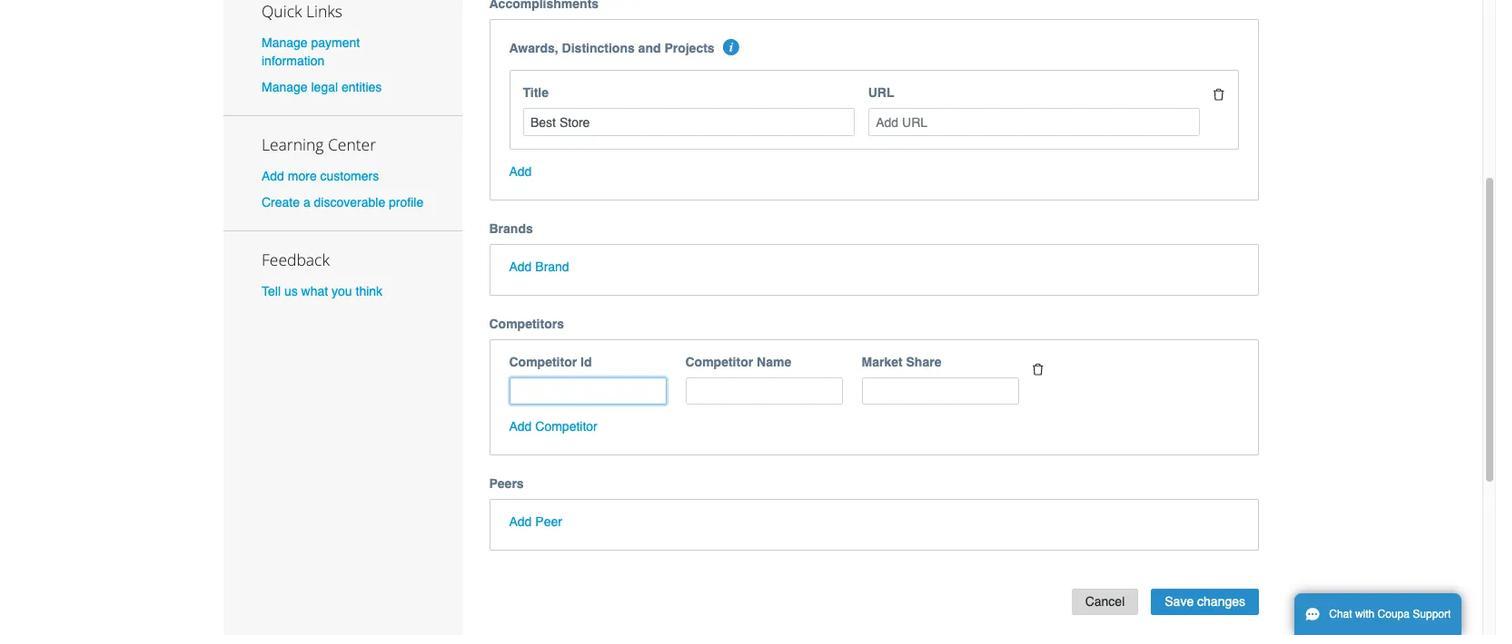 Task type: describe. For each thing, give the bounding box(es) containing it.
create a discoverable profile link
[[262, 196, 424, 210]]

chat with coupa support
[[1329, 609, 1451, 621]]

save
[[1165, 595, 1194, 610]]

add for add more customers
[[262, 169, 284, 183]]

add competitor
[[509, 420, 598, 435]]

add for add peer
[[509, 516, 532, 530]]

competitor for competitor id
[[509, 355, 577, 370]]

URL text field
[[868, 109, 1200, 136]]

manage legal entities link
[[262, 80, 382, 94]]

name
[[757, 355, 792, 370]]

competitor id
[[509, 355, 592, 370]]

market
[[862, 355, 903, 370]]

chat with coupa support button
[[1295, 594, 1462, 636]]

learning center
[[262, 134, 376, 155]]

manage payment information
[[262, 35, 360, 68]]

manage payment information link
[[262, 35, 360, 68]]

add peer button
[[509, 514, 562, 532]]

manage for manage legal entities
[[262, 80, 308, 94]]

add peer
[[509, 516, 562, 530]]

customers
[[320, 169, 379, 183]]

chat
[[1329, 609, 1352, 621]]

think
[[356, 285, 383, 299]]

save changes button
[[1151, 590, 1259, 616]]

discoverable
[[314, 196, 385, 210]]

add more customers
[[262, 169, 379, 183]]

what
[[301, 285, 328, 299]]

add more customers link
[[262, 169, 379, 183]]

Title text field
[[523, 109, 855, 136]]

more
[[288, 169, 317, 183]]

feedback
[[262, 249, 330, 271]]

competitor inside button
[[535, 420, 598, 435]]

tell
[[262, 285, 281, 299]]

add competitor button
[[509, 418, 598, 437]]

market share
[[862, 355, 942, 370]]

tell us what you think
[[262, 285, 383, 299]]

payment
[[311, 35, 360, 50]]

brand
[[535, 260, 569, 274]]

you
[[332, 285, 352, 299]]

cancel link
[[1072, 590, 1139, 616]]

add brand button
[[509, 258, 569, 276]]

projects
[[665, 41, 715, 56]]

cancel
[[1085, 595, 1125, 610]]

changes
[[1198, 595, 1246, 610]]

Competitor Id text field
[[509, 378, 666, 406]]

add for add competitor
[[509, 420, 532, 435]]

center
[[328, 134, 376, 155]]

additional information image
[[723, 39, 740, 56]]



Task type: locate. For each thing, give the bounding box(es) containing it.
competitor
[[509, 355, 577, 370], [686, 355, 753, 370], [535, 420, 598, 435]]

2 manage from the top
[[262, 80, 308, 94]]

share
[[906, 355, 942, 370]]

manage legal entities
[[262, 80, 382, 94]]

create
[[262, 196, 300, 210]]

manage
[[262, 35, 308, 50], [262, 80, 308, 94]]

add left brand
[[509, 260, 532, 274]]

competitor up 'competitor name' text field
[[686, 355, 753, 370]]

add left peer
[[509, 516, 532, 530]]

0 vertical spatial manage
[[262, 35, 308, 50]]

entities
[[342, 80, 382, 94]]

information
[[262, 53, 325, 68]]

competitor name
[[686, 355, 792, 370]]

and
[[638, 41, 661, 56]]

peers
[[489, 477, 524, 492]]

Market Share text field
[[862, 378, 1019, 406]]

add up 'peers'
[[509, 420, 532, 435]]

brands
[[489, 222, 533, 236]]

add
[[509, 164, 532, 179], [262, 169, 284, 183], [509, 260, 532, 274], [509, 420, 532, 435], [509, 516, 532, 530]]

awards,
[[509, 41, 559, 56]]

a
[[303, 196, 310, 210]]

add up the brands
[[509, 164, 532, 179]]

manage up information at top left
[[262, 35, 308, 50]]

with
[[1356, 609, 1375, 621]]

support
[[1413, 609, 1451, 621]]

add up create
[[262, 169, 284, 183]]

manage for manage payment information
[[262, 35, 308, 50]]

1 manage from the top
[[262, 35, 308, 50]]

learning
[[262, 134, 324, 155]]

coupa
[[1378, 609, 1410, 621]]

title
[[523, 86, 549, 100]]

distinctions
[[562, 41, 635, 56]]

competitor down competitors
[[509, 355, 577, 370]]

competitor down competitor id text box
[[535, 420, 598, 435]]

Competitor Name text field
[[686, 378, 843, 406]]

us
[[284, 285, 298, 299]]

tell us what you think button
[[262, 283, 383, 301]]

legal
[[311, 80, 338, 94]]

add for add
[[509, 164, 532, 179]]

peer
[[535, 516, 562, 530]]

1 vertical spatial manage
[[262, 80, 308, 94]]

manage down information at top left
[[262, 80, 308, 94]]

competitors
[[489, 317, 564, 332]]

create a discoverable profile
[[262, 196, 424, 210]]

save changes
[[1165, 595, 1246, 610]]

add for add brand
[[509, 260, 532, 274]]

profile
[[389, 196, 424, 210]]

add brand
[[509, 260, 569, 274]]

competitor for competitor name
[[686, 355, 753, 370]]

url
[[868, 86, 895, 100]]

add button
[[509, 163, 532, 181]]

awards, distinctions and projects
[[509, 41, 715, 56]]

manage inside manage payment information
[[262, 35, 308, 50]]

id
[[581, 355, 592, 370]]



Task type: vqa. For each thing, say whether or not it's contained in the screenshot.
ONLINE
no



